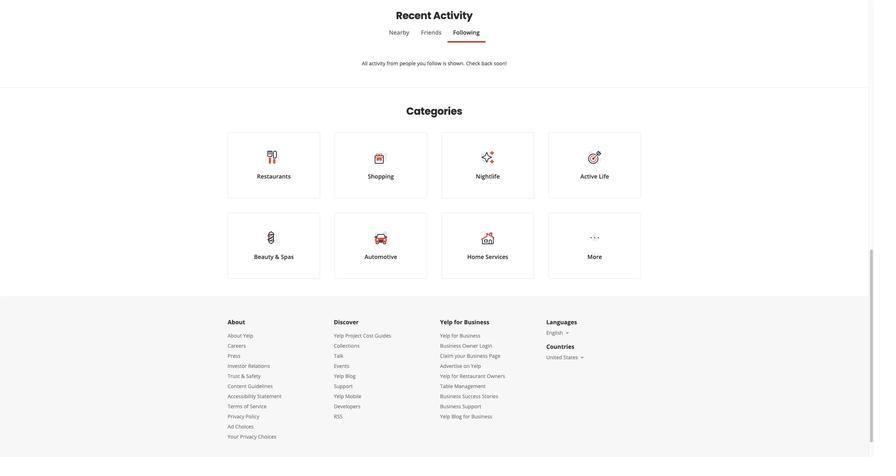 Task type: vqa. For each thing, say whether or not it's contained in the screenshot.
Investor
yes



Task type: locate. For each thing, give the bounding box(es) containing it.
privacy policy link
[[228, 414, 259, 421]]

& left spas
[[275, 253, 279, 261]]

recent
[[396, 9, 431, 23]]

1 vertical spatial support
[[462, 404, 481, 411]]

about for about yelp careers press investor relations trust & safety content guidelines accessibility statement terms of service privacy policy ad choices your privacy choices
[[228, 333, 242, 340]]

terms of service link
[[228, 404, 267, 411]]

business
[[464, 319, 489, 327], [460, 333, 481, 340], [440, 343, 461, 350], [467, 353, 488, 360], [440, 394, 461, 401], [440, 404, 461, 411], [471, 414, 492, 421]]

restaurants
[[257, 173, 291, 181]]

business down "owner"
[[467, 353, 488, 360]]

advertise on yelp link
[[440, 363, 481, 370]]

tab list
[[228, 28, 641, 43]]

privacy down 'terms'
[[228, 414, 244, 421]]

from
[[387, 60, 398, 67]]

16 chevron down v2 image inside united states popup button
[[580, 355, 585, 361]]

for
[[454, 319, 463, 327], [452, 333, 458, 340], [452, 373, 458, 380], [463, 414, 470, 421]]

1 vertical spatial about
[[228, 333, 242, 340]]

trust
[[228, 373, 240, 380]]

support down success
[[462, 404, 481, 411]]

0 horizontal spatial choices
[[235, 424, 254, 431]]

active life link
[[549, 133, 641, 199]]

yelp down support link
[[334, 394, 344, 401]]

0 vertical spatial 16 chevron down v2 image
[[565, 331, 571, 336]]

english button
[[547, 330, 571, 337]]

activity
[[369, 60, 386, 67]]

blog inside yelp project cost guides collections talk events yelp blog support yelp mobile developers rss
[[345, 373, 356, 380]]

about up about yelp link
[[228, 319, 245, 327]]

about up "careers" on the bottom left
[[228, 333, 242, 340]]

you
[[417, 60, 426, 67]]

for up the business owner login link
[[452, 333, 458, 340]]

1 horizontal spatial support
[[462, 404, 481, 411]]

yelp blog for business link
[[440, 414, 492, 421]]

for down the business support link
[[463, 414, 470, 421]]

active life
[[581, 173, 609, 181]]

services
[[486, 253, 508, 261]]

follow
[[427, 60, 442, 67]]

for up yelp for business link
[[454, 319, 463, 327]]

blog down the business support link
[[452, 414, 462, 421]]

0 horizontal spatial 16 chevron down v2 image
[[565, 331, 571, 336]]

your
[[228, 434, 239, 441]]

more link
[[549, 213, 641, 279]]

yelp for business
[[440, 319, 489, 327]]

home
[[467, 253, 484, 261]]

16 chevron down v2 image inside english popup button
[[565, 331, 571, 336]]

login
[[480, 343, 492, 350]]

business up claim
[[440, 343, 461, 350]]

recent activity
[[396, 9, 473, 23]]

activity
[[433, 9, 473, 23]]

spas
[[281, 253, 294, 261]]

events
[[334, 363, 349, 370]]

yelp project cost guides collections talk events yelp blog support yelp mobile developers rss
[[334, 333, 391, 421]]

life
[[599, 173, 609, 181]]

stories
[[482, 394, 498, 401]]

0 horizontal spatial blog
[[345, 373, 356, 380]]

shopping
[[368, 173, 394, 181]]

about inside about yelp careers press investor relations trust & safety content guidelines accessibility statement terms of service privacy policy ad choices your privacy choices
[[228, 333, 242, 340]]

1 horizontal spatial &
[[275, 253, 279, 261]]

your privacy choices link
[[228, 434, 276, 441]]

1 horizontal spatial blog
[[452, 414, 462, 421]]

1 horizontal spatial 16 chevron down v2 image
[[580, 355, 585, 361]]

table management link
[[440, 384, 486, 390]]

yelp
[[440, 319, 453, 327], [243, 333, 253, 340], [334, 333, 344, 340], [440, 333, 450, 340], [471, 363, 481, 370], [334, 373, 344, 380], [440, 373, 450, 380], [334, 394, 344, 401], [440, 414, 450, 421]]

0 horizontal spatial &
[[241, 373, 245, 380]]

0 vertical spatial &
[[275, 253, 279, 261]]

& right trust
[[241, 373, 245, 380]]

support inside yelp project cost guides collections talk events yelp blog support yelp mobile developers rss
[[334, 384, 353, 390]]

0 horizontal spatial support
[[334, 384, 353, 390]]

shown.
[[448, 60, 465, 67]]

yelp up table
[[440, 373, 450, 380]]

0 vertical spatial privacy
[[228, 414, 244, 421]]

16 chevron down v2 image for languages
[[565, 331, 571, 336]]

united
[[547, 355, 562, 361]]

claim your business page link
[[440, 353, 501, 360]]

& inside category navigation section navigation
[[275, 253, 279, 261]]

beauty
[[254, 253, 274, 261]]

1 vertical spatial &
[[241, 373, 245, 380]]

management
[[454, 384, 486, 390]]

restaurant
[[460, 373, 486, 380]]

guides
[[375, 333, 391, 340]]

on
[[464, 363, 470, 370]]

privacy
[[228, 414, 244, 421], [240, 434, 257, 441]]

business up yelp for business link
[[464, 319, 489, 327]]

ad
[[228, 424, 234, 431]]

yelp for business business owner login claim your business page advertise on yelp yelp for restaurant owners table management business success stories business support yelp blog for business
[[440, 333, 505, 421]]

16 chevron down v2 image down languages
[[565, 331, 571, 336]]

english
[[547, 330, 563, 337]]

16 chevron down v2 image right states
[[580, 355, 585, 361]]

events link
[[334, 363, 349, 370]]

business down stories
[[471, 414, 492, 421]]

for down 'advertise'
[[452, 373, 458, 380]]

0 vertical spatial support
[[334, 384, 353, 390]]

yelp inside about yelp careers press investor relations trust & safety content guidelines accessibility statement terms of service privacy policy ad choices your privacy choices
[[243, 333, 253, 340]]

16 chevron down v2 image
[[565, 331, 571, 336], [580, 355, 585, 361]]

2 about from the top
[[228, 333, 242, 340]]

1 vertical spatial privacy
[[240, 434, 257, 441]]

countries
[[547, 343, 575, 351]]

support down yelp blog link
[[334, 384, 353, 390]]

nightlife
[[476, 173, 500, 181]]

more
[[588, 253, 602, 261]]

about for about
[[228, 319, 245, 327]]

choices down privacy policy "link"
[[235, 424, 254, 431]]

statement
[[257, 394, 282, 401]]

yelp up "careers" on the bottom left
[[243, 333, 253, 340]]

1 vertical spatial 16 chevron down v2 image
[[580, 355, 585, 361]]

privacy down the ad choices link in the bottom left of the page
[[240, 434, 257, 441]]

0 vertical spatial about
[[228, 319, 245, 327]]

all
[[362, 60, 368, 67]]

business owner login link
[[440, 343, 492, 350]]

people
[[400, 60, 416, 67]]

blog up support link
[[345, 373, 356, 380]]

business support link
[[440, 404, 481, 411]]

of
[[244, 404, 249, 411]]

1 about from the top
[[228, 319, 245, 327]]

choices
[[235, 424, 254, 431], [258, 434, 276, 441]]

united states
[[547, 355, 578, 361]]

home services
[[467, 253, 508, 261]]

1 vertical spatial choices
[[258, 434, 276, 441]]

1 vertical spatial blog
[[452, 414, 462, 421]]

trust & safety link
[[228, 373, 261, 380]]

accessibility statement link
[[228, 394, 282, 401]]

beauty & spas
[[254, 253, 294, 261]]

& inside about yelp careers press investor relations trust & safety content guidelines accessibility statement terms of service privacy policy ad choices your privacy choices
[[241, 373, 245, 380]]

yelp mobile link
[[334, 394, 361, 401]]

content
[[228, 384, 247, 390]]

&
[[275, 253, 279, 261], [241, 373, 245, 380]]

tab list containing nearby
[[228, 28, 641, 43]]

about
[[228, 319, 245, 327], [228, 333, 242, 340]]

check
[[466, 60, 480, 67]]

restaurants link
[[228, 133, 320, 199]]

support link
[[334, 384, 353, 390]]

choices down policy
[[258, 434, 276, 441]]

owner
[[462, 343, 478, 350]]

0 vertical spatial blog
[[345, 373, 356, 380]]



Task type: describe. For each thing, give the bounding box(es) containing it.
home services link
[[442, 213, 534, 279]]

yelp for restaurant owners link
[[440, 373, 505, 380]]

yelp up the collections at the bottom of the page
[[334, 333, 344, 340]]

table
[[440, 384, 453, 390]]

yelp right on
[[471, 363, 481, 370]]

all activity from people you follow is shown. check back soon!
[[362, 60, 507, 67]]

safety
[[246, 373, 261, 380]]

guidelines
[[248, 384, 273, 390]]

active
[[581, 173, 598, 181]]

explore recent activity section section
[[228, 0, 641, 87]]

press link
[[228, 353, 241, 360]]

talk
[[334, 353, 344, 360]]

advertise
[[440, 363, 462, 370]]

investor relations link
[[228, 363, 270, 370]]

cost
[[363, 333, 374, 340]]

terms
[[228, 404, 243, 411]]

collections link
[[334, 343, 360, 350]]

business up yelp blog for business link
[[440, 404, 461, 411]]

talk link
[[334, 353, 344, 360]]

yelp blog link
[[334, 373, 356, 380]]

beauty & spas link
[[228, 213, 320, 279]]

blog inside yelp for business business owner login claim your business page advertise on yelp yelp for restaurant owners table management business success stories business support yelp blog for business
[[452, 414, 462, 421]]

developers link
[[334, 404, 361, 411]]

yelp up claim
[[440, 333, 450, 340]]

rss
[[334, 414, 343, 421]]

owners
[[487, 373, 505, 380]]

yelp project cost guides link
[[334, 333, 391, 340]]

ad choices link
[[228, 424, 254, 431]]

states
[[564, 355, 578, 361]]

business success stories link
[[440, 394, 498, 401]]

success
[[462, 394, 481, 401]]

nightlife link
[[442, 133, 534, 199]]

accessibility
[[228, 394, 256, 401]]

business up "owner"
[[460, 333, 481, 340]]

yelp down events link
[[334, 373, 344, 380]]

1 horizontal spatial choices
[[258, 434, 276, 441]]

0 vertical spatial choices
[[235, 424, 254, 431]]

about yelp careers press investor relations trust & safety content guidelines accessibility statement terms of service privacy policy ad choices your privacy choices
[[228, 333, 282, 441]]

careers link
[[228, 343, 246, 350]]

policy
[[246, 414, 259, 421]]

rss link
[[334, 414, 343, 421]]

automotive
[[365, 253, 397, 261]]

categories
[[406, 104, 462, 119]]

yelp up yelp for business link
[[440, 319, 453, 327]]

nearby
[[389, 29, 410, 37]]

project
[[345, 333, 362, 340]]

united states button
[[547, 355, 585, 361]]

automotive link
[[335, 213, 427, 279]]

developers
[[334, 404, 361, 411]]

business down table
[[440, 394, 461, 401]]

friends
[[421, 29, 442, 37]]

back
[[482, 60, 493, 67]]

mobile
[[345, 394, 361, 401]]

discover
[[334, 319, 359, 327]]

is
[[443, 60, 447, 67]]

16 chevron down v2 image for countries
[[580, 355, 585, 361]]

press
[[228, 353, 241, 360]]

claim
[[440, 353, 454, 360]]

shopping link
[[335, 133, 427, 199]]

page
[[489, 353, 501, 360]]

investor
[[228, 363, 247, 370]]

yelp down the business support link
[[440, 414, 450, 421]]

languages
[[547, 319, 577, 327]]

content guidelines link
[[228, 384, 273, 390]]

about yelp link
[[228, 333, 253, 340]]

category navigation section navigation
[[220, 88, 648, 297]]

support inside yelp for business business owner login claim your business page advertise on yelp yelp for restaurant owners table management business success stories business support yelp blog for business
[[462, 404, 481, 411]]

following
[[453, 29, 480, 37]]

relations
[[248, 363, 270, 370]]

yelp for business link
[[440, 333, 481, 340]]

collections
[[334, 343, 360, 350]]



